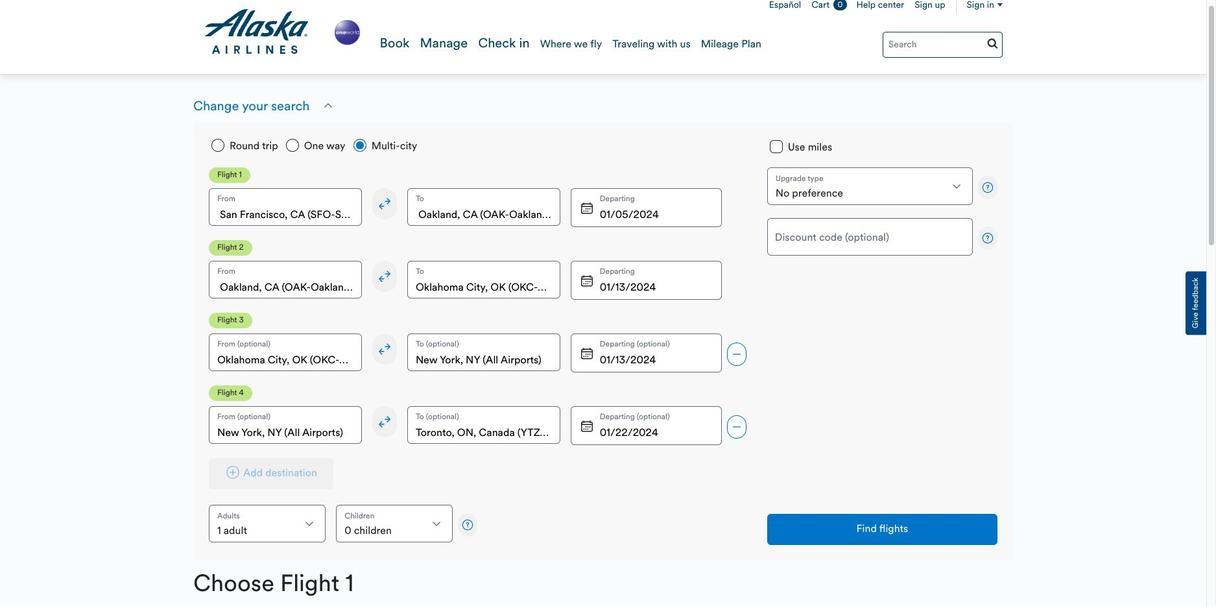 Task type: locate. For each thing, give the bounding box(es) containing it.
dialog
[[1207, 0, 1217, 606], [1207, 0, 1217, 606], [1207, 0, 1217, 606], [1207, 0, 1217, 606], [1207, 0, 1217, 606], [1207, 0, 1217, 606]]

Search text field
[[883, 32, 1003, 58]]

search button image
[[988, 38, 999, 49]]



Task type: vqa. For each thing, say whether or not it's contained in the screenshot.
Search button icon
yes



Task type: describe. For each thing, give the bounding box(es) containing it.
header nav bar navigation
[[0, 0, 1207, 75]]

oneworld logo image
[[332, 17, 362, 47]]

alaska airlines logo image
[[204, 9, 310, 55]]



